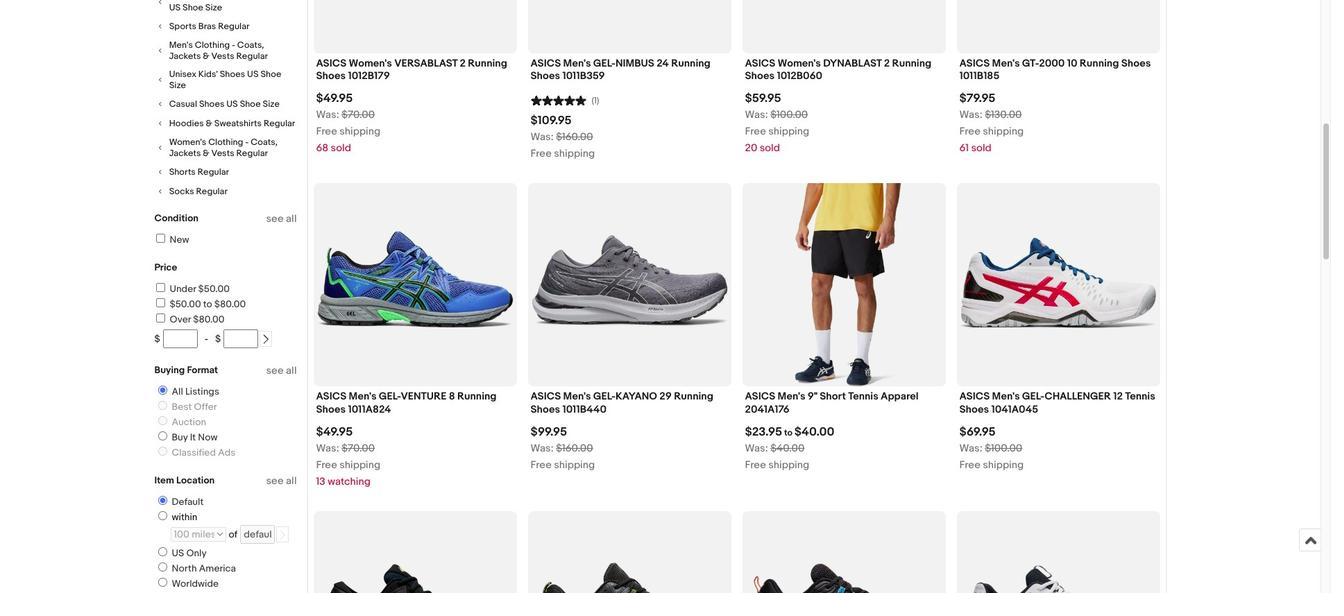 Task type: locate. For each thing, give the bounding box(es) containing it.
was: down $99.95
[[531, 442, 554, 455]]

size up sports bras regular
[[205, 2, 222, 13]]

North America radio
[[158, 563, 167, 572]]

all listings link
[[152, 386, 222, 398]]

shoe up sweatshirts
[[240, 99, 261, 110]]

men's
[[169, 0, 193, 2], [169, 40, 193, 51], [563, 57, 591, 70], [992, 57, 1020, 70], [349, 390, 377, 404], [563, 390, 591, 404], [778, 390, 806, 404], [992, 390, 1020, 404]]

$50.00 down under
[[170, 299, 201, 310]]

dynablast
[[824, 57, 882, 70]]

1 vertical spatial to
[[785, 427, 793, 439]]

$100.00 inside $69.95 was: $100.00 free shipping
[[985, 442, 1023, 455]]

vests inside men's clothing - coats, jackets & vests regular unisex kids' shoes us shoe size
[[211, 51, 234, 62]]

2 $160.00 from the top
[[556, 442, 593, 455]]

- down over $80.00
[[205, 333, 208, 345]]

2 for $59.95
[[884, 57, 890, 70]]

asics up the $79.95
[[960, 57, 990, 70]]

gel- inside asics men's gel-venture 8   running shoes 1011a824
[[379, 390, 401, 404]]

shipping down "$109.95"
[[554, 147, 595, 161]]

buying format
[[154, 364, 218, 376]]

free down $23.95
[[745, 459, 766, 472]]

1 vertical spatial coats,
[[251, 137, 278, 148]]

was: inside $99.95 was: $160.00 free shipping
[[531, 442, 554, 455]]

see for item location
[[266, 475, 284, 488]]

men's inside asics men's gel-challenger 12   tennis shoes 1041a045
[[992, 390, 1020, 404]]

free for $49.95 was: $70.00 free shipping 13 watching
[[316, 459, 337, 472]]

- inside men's shoes - athletic shoes us shoe size
[[222, 0, 226, 2]]

shipping for $99.95 was: $160.00 free shipping
[[554, 459, 595, 472]]

2 $ from the left
[[215, 333, 221, 345]]

men's left 9"
[[778, 390, 806, 404]]

men's for asics men's gel-venture 8   running shoes 1011a824
[[349, 390, 377, 404]]

$70.00 up watching
[[342, 442, 375, 455]]

was: for $59.95 was: $100.00 free shipping 20 sold
[[745, 109, 768, 122]]

0 vertical spatial &
[[203, 51, 209, 62]]

asics for asics men's gel-venture 8   running shoes 1011a824
[[316, 390, 347, 404]]

vests up shorts regular dropdown button
[[211, 148, 234, 159]]

running for asics men's gt-2000 10   running shoes 1011b185
[[1080, 57, 1119, 70]]

$80.00 down the $50.00 to $80.00
[[193, 314, 225, 326]]

asics inside asics men's gel-venture 8   running shoes 1011a824
[[316, 390, 347, 404]]

0 vertical spatial $70.00
[[342, 109, 375, 122]]

tennis right the short on the bottom right of page
[[849, 390, 879, 404]]

asics men's 9" short tennis apparel 2041a176
[[745, 390, 919, 416]]

running for asics men's gel-kayano 29   running shoes 1011b440
[[674, 390, 714, 404]]

$99.95 was: $160.00 free shipping
[[531, 425, 595, 472]]

free inside $69.95 was: $100.00 free shipping
[[960, 459, 981, 472]]

best
[[172, 401, 192, 413]]

free inside $99.95 was: $160.00 free shipping
[[531, 459, 552, 472]]

asics men's gt-2000 10   running shoes 1011b185
[[960, 57, 1151, 83]]

asics men's gel-venture 8 4e extra wide running shoes 1011a826 image
[[528, 511, 731, 594]]

asics up $59.95
[[745, 57, 776, 70]]

women's for $59.95
[[778, 57, 821, 70]]

1 vertical spatial $100.00
[[985, 442, 1023, 455]]

1 horizontal spatial $100.00
[[985, 442, 1023, 455]]

shipping up watching
[[340, 459, 381, 472]]

men's up $69.95
[[992, 390, 1020, 404]]

us only link
[[152, 548, 209, 560]]

see all
[[266, 212, 297, 226], [266, 364, 297, 378], [266, 475, 297, 488]]

1 vertical spatial jackets
[[169, 148, 201, 159]]

Worldwide radio
[[158, 578, 167, 587]]

shoes up 5 out of 5 stars image
[[531, 70, 560, 83]]

1 vertical spatial clothing
[[208, 137, 243, 148]]

1 vertical spatial vests
[[211, 148, 234, 159]]

asics men's gel-challenger 12   tennis shoes 1041a045
[[960, 390, 1156, 416]]

$70.00
[[342, 109, 375, 122], [342, 442, 375, 455]]

$49.95 was: $70.00 free shipping 68 sold
[[316, 92, 381, 155]]

women's clothing - coats, jackets & vests regular button
[[154, 137, 297, 159]]

1 horizontal spatial women's
[[349, 57, 392, 70]]

$70.00 down 1012b179
[[342, 109, 375, 122]]

nimbus
[[616, 57, 655, 70]]

of
[[229, 529, 238, 541]]

see
[[266, 212, 284, 226], [266, 364, 284, 378], [266, 475, 284, 488]]

see all down submit price range icon
[[266, 364, 297, 378]]

2 $49.95 from the top
[[316, 425, 353, 439]]

shoes inside men's clothing - coats, jackets & vests regular unisex kids' shoes us shoe size
[[220, 69, 245, 80]]

see all button down socks regular "dropdown button"
[[266, 212, 297, 226]]

hoodies & sweatshirts regular button
[[154, 117, 297, 130]]

1 $49.95 from the top
[[316, 92, 353, 106]]

all listings
[[172, 386, 219, 398]]

3 see all from the top
[[266, 475, 297, 488]]

shipping down 1012b179
[[340, 125, 381, 138]]

1 horizontal spatial to
[[785, 427, 793, 439]]

& inside men's clothing - coats, jackets & vests regular unisex kids' shoes us shoe size
[[203, 51, 209, 62]]

asics men's gel-kayano 29   running shoes 1011b440 link
[[531, 390, 729, 420]]

men's up $99.95
[[563, 390, 591, 404]]

asics for asics men's 9" short tennis apparel 2041a176
[[745, 390, 776, 404]]

Best Offer radio
[[158, 401, 167, 410]]

shoes inside "asics men's gt-2000 10   running shoes 1011b185"
[[1122, 57, 1151, 70]]

shipping inside $59.95 was: $100.00 free shipping 20 sold
[[769, 125, 810, 138]]

hoodies
[[169, 118, 204, 129]]

running right dynablast
[[893, 57, 932, 70]]

$70.00 for $49.95 was: $70.00 free shipping 68 sold
[[342, 109, 375, 122]]

see all down socks regular "dropdown button"
[[266, 212, 297, 226]]

price
[[154, 262, 177, 274]]

$80.00
[[214, 299, 246, 310], [193, 314, 225, 326]]

regular
[[218, 21, 250, 32], [236, 51, 268, 62], [264, 118, 295, 129], [236, 148, 268, 159], [198, 167, 229, 178], [196, 186, 228, 197]]

bras
[[198, 21, 216, 32]]

1 jackets from the top
[[169, 51, 201, 62]]

- for men's clothing - coats, jackets & vests regular unisex kids' shoes us shoe size
[[232, 40, 235, 51]]

see down socks regular "dropdown button"
[[266, 212, 284, 226]]

3 all from the top
[[286, 475, 297, 488]]

free down $99.95
[[531, 459, 552, 472]]

1 vertical spatial $50.00
[[170, 299, 201, 310]]

was: for $109.95 was: $160.00 free shipping
[[531, 131, 554, 144]]

running inside asics men's gel-kayano 29   running shoes 1011b440
[[674, 390, 714, 404]]

- inside "women's clothing - coats, jackets & vests regular"
[[245, 137, 249, 148]]

clothing inside "women's clothing - coats, jackets & vests regular"
[[208, 137, 243, 148]]

shoes up $59.95
[[745, 70, 775, 83]]

shipping inside $49.95 was: $70.00 free shipping 13 watching
[[340, 459, 381, 472]]

men's up (1) link
[[563, 57, 591, 70]]

men's clothing - coats, jackets & vests regular button
[[154, 40, 297, 62]]

shipping down $69.95
[[983, 459, 1024, 472]]

asics inside asics men's gel-challenger 12   tennis shoes 1041a045
[[960, 390, 990, 404]]

& up kids'
[[203, 51, 209, 62]]

unisex
[[169, 69, 196, 80]]

3 see from the top
[[266, 475, 284, 488]]

2 horizontal spatial women's
[[778, 57, 821, 70]]

0 vertical spatial see
[[266, 212, 284, 226]]

within radio
[[158, 512, 167, 521]]

shipping inside $49.95 was: $70.00 free shipping 68 sold
[[340, 125, 381, 138]]

free inside $49.95 was: $70.00 free shipping 68 sold
[[316, 125, 337, 138]]

was: inside $49.95 was: $70.00 free shipping 13 watching
[[316, 442, 339, 455]]

0 vertical spatial size
[[205, 2, 222, 13]]

us inside men's shoes - athletic shoes us shoe size
[[169, 2, 181, 13]]

0 vertical spatial see all
[[266, 212, 297, 226]]

men's for asics men's gel-nimbus 24   running shoes 1011b359
[[563, 57, 591, 70]]

regular up unisex kids' shoes us shoe size dropdown button
[[236, 51, 268, 62]]

jackets inside "women's clothing - coats, jackets & vests regular"
[[169, 148, 201, 159]]

men's up sports
[[169, 0, 193, 2]]

to inside $23.95 to $40.00 was: $40.00 free shipping
[[785, 427, 793, 439]]

1 all from the top
[[286, 212, 297, 226]]

men's inside asics men's gel-nimbus 24   running shoes 1011b359
[[563, 57, 591, 70]]

shipping for $49.95 was: $70.00 free shipping 13 watching
[[340, 459, 381, 472]]

0 vertical spatial jackets
[[169, 51, 201, 62]]

& for men's
[[203, 51, 209, 62]]

running
[[468, 57, 507, 70], [671, 57, 711, 70], [893, 57, 932, 70], [1080, 57, 1119, 70], [457, 390, 497, 404], [674, 390, 714, 404]]

running for asics men's gel-nimbus 24   running shoes 1011b359
[[671, 57, 711, 70]]

was: inside $109.95 was: $160.00 free shipping
[[531, 131, 554, 144]]

2000
[[1039, 57, 1065, 70]]

2 see all button from the top
[[266, 364, 297, 378]]

1 horizontal spatial tennis
[[1126, 390, 1156, 404]]

asics up 5 out of 5 stars image
[[531, 57, 561, 70]]

was: up the 13
[[316, 442, 339, 455]]

New checkbox
[[156, 234, 165, 243]]

& inside "women's clothing - coats, jackets & vests regular"
[[203, 148, 209, 159]]

sold inside $49.95 was: $70.00 free shipping 68 sold
[[331, 142, 351, 155]]

2 see all from the top
[[266, 364, 297, 378]]

$ down the 'over $80.00' option
[[154, 333, 160, 345]]

tennis inside asics men's gel-challenger 12   tennis shoes 1041a045
[[1126, 390, 1156, 404]]

shoes right kids'
[[220, 69, 245, 80]]

free inside $109.95 was: $160.00 free shipping
[[531, 147, 552, 161]]

was: for $49.95 was: $70.00 free shipping 13 watching
[[316, 442, 339, 455]]

0 vertical spatial $100.00
[[771, 109, 808, 122]]

1 see all button from the top
[[266, 212, 297, 226]]

- down sweatshirts
[[245, 137, 249, 148]]

asics inside "asics men's gt-2000 10   running shoes 1011b185"
[[960, 57, 990, 70]]

2 vertical spatial see all
[[266, 475, 297, 488]]

asics men's gel-challenger 12   tennis shoes 1041a045 image
[[957, 184, 1160, 387]]

2 sold from the left
[[760, 142, 780, 155]]

free inside $79.95 was: $130.00 free shipping 61 sold
[[960, 125, 981, 138]]

was: inside $49.95 was: $70.00 free shipping 68 sold
[[316, 109, 339, 122]]

1 tennis from the left
[[849, 390, 879, 404]]

$
[[154, 333, 160, 345], [215, 333, 221, 345]]

$70.00 inside $49.95 was: $70.00 free shipping 13 watching
[[342, 442, 375, 455]]

0 vertical spatial $49.95
[[316, 92, 353, 106]]

0 vertical spatial $160.00
[[556, 131, 593, 144]]

1 $70.00 from the top
[[342, 109, 375, 122]]

$100.00 for $69.95
[[985, 442, 1023, 455]]

$160.00 down $99.95
[[556, 442, 593, 455]]

asics men's gel-kayano 29   running shoes 1011b440 image
[[528, 184, 731, 387]]

jackets up unisex
[[169, 51, 201, 62]]

8
[[449, 390, 455, 404]]

0 vertical spatial $80.00
[[214, 299, 246, 310]]

2 all from the top
[[286, 364, 297, 378]]

shoes up $99.95
[[531, 403, 560, 416]]

$109.95
[[531, 114, 572, 128]]

free up 68
[[316, 125, 337, 138]]

men's inside asics men's gel-kayano 29   running shoes 1011b440
[[563, 390, 591, 404]]

shoe inside men's clothing - coats, jackets & vests regular unisex kids' shoes us shoe size
[[261, 69, 281, 80]]

asics up $23.95
[[745, 390, 776, 404]]

running right versablast
[[468, 57, 507, 70]]

shoes up hoodies & sweatshirts regular dropdown button
[[199, 99, 225, 110]]

$50.00 to $80.00
[[170, 299, 246, 310]]

$70.00 inside $49.95 was: $70.00 free shipping 68 sold
[[342, 109, 375, 122]]

gel- inside asics men's gel-challenger 12   tennis shoes 1041a045
[[1023, 390, 1045, 404]]

asics men's 9" short tennis apparel 2041a176 image
[[743, 184, 946, 387]]

&
[[203, 51, 209, 62], [206, 118, 212, 129], [203, 148, 209, 159]]

0 vertical spatial clothing
[[195, 40, 230, 51]]

free down "$109.95"
[[531, 147, 552, 161]]

running for asics men's gel-venture 8   running shoes 1011a824
[[457, 390, 497, 404]]

asics inside asics women's versablast 2   running shoes 1012b179
[[316, 57, 347, 70]]

All Listings radio
[[158, 386, 167, 395]]

$40.00 down asics men's 9" short tennis apparel 2041a176
[[795, 425, 835, 439]]

asics inside asics women's dynablast 2   running shoes 1012b060
[[745, 57, 776, 70]]

shoes left 1011a824
[[316, 403, 346, 416]]

best offer link
[[152, 401, 220, 413]]

$49.95 down 1012b179
[[316, 92, 353, 106]]

1 vertical spatial $49.95
[[316, 425, 353, 439]]

asics men's gel-venture 8   running shoes 1011a824 image
[[313, 184, 517, 387]]

0 horizontal spatial $
[[154, 333, 160, 345]]

to for $80.00
[[203, 299, 212, 310]]

$80.00 down under $50.00
[[214, 299, 246, 310]]

running right 10
[[1080, 57, 1119, 70]]

us up sports
[[169, 2, 181, 13]]

shipping inside $69.95 was: $100.00 free shipping
[[983, 459, 1024, 472]]

jackets inside men's clothing - coats, jackets & vests regular unisex kids' shoes us shoe size
[[169, 51, 201, 62]]

-
[[222, 0, 226, 2], [232, 40, 235, 51], [245, 137, 249, 148], [205, 333, 208, 345]]

women's inside asics women's dynablast 2   running shoes 1012b060
[[778, 57, 821, 70]]

to down under $50.00
[[203, 299, 212, 310]]

shoe
[[183, 2, 203, 13], [261, 69, 281, 80], [240, 99, 261, 110]]

1 vertical spatial see all
[[266, 364, 297, 378]]

default
[[172, 496, 204, 508]]

was: up 68
[[316, 109, 339, 122]]

0 vertical spatial to
[[203, 299, 212, 310]]

3 sold from the left
[[972, 142, 992, 155]]

shipping down $99.95
[[554, 459, 595, 472]]

$50.00 up the $50.00 to $80.00
[[198, 283, 230, 295]]

asics for asics women's dynablast 2   running shoes 1012b060
[[745, 57, 776, 70]]

sold for $79.95
[[972, 142, 992, 155]]

shipping for $49.95 was: $70.00 free shipping 68 sold
[[340, 125, 381, 138]]

shipping inside $99.95 was: $160.00 free shipping
[[554, 459, 595, 472]]

asics for asics men's gel-kayano 29   running shoes 1011b440
[[531, 390, 561, 404]]

shipping inside $109.95 was: $160.00 free shipping
[[554, 147, 595, 161]]

0 vertical spatial all
[[286, 212, 297, 226]]

see all left the 13
[[266, 475, 297, 488]]

shoes right 10
[[1122, 57, 1151, 70]]

2 2 from the left
[[884, 57, 890, 70]]

1 vertical spatial $160.00
[[556, 442, 593, 455]]

0 vertical spatial vests
[[211, 51, 234, 62]]

venture
[[401, 390, 447, 404]]

gel- inside asics men's gel-kayano 29   running shoes 1011b440
[[593, 390, 616, 404]]

$109.95 was: $160.00 free shipping
[[531, 114, 595, 161]]

free for $79.95 was: $130.00 free shipping 61 sold
[[960, 125, 981, 138]]

running right 24
[[671, 57, 711, 70]]

clothing inside men's clothing - coats, jackets & vests regular unisex kids' shoes us shoe size
[[195, 40, 230, 51]]

regular right sweatshirts
[[264, 118, 295, 129]]

- down sports bras regular dropdown button
[[232, 40, 235, 51]]

all for item location
[[286, 475, 297, 488]]

sports bras regular
[[169, 21, 250, 32]]

$50.00
[[198, 283, 230, 295], [170, 299, 201, 310]]

1 vertical spatial all
[[286, 364, 297, 378]]

men's left gt-
[[992, 57, 1020, 70]]

1 2 from the left
[[460, 57, 466, 70]]

1 see all from the top
[[266, 212, 297, 226]]

2 jackets from the top
[[169, 148, 201, 159]]

was: down $23.95
[[745, 442, 768, 455]]

regular up socks regular "dropdown button"
[[198, 167, 229, 178]]

2 vertical spatial see all button
[[266, 475, 297, 488]]

2 $70.00 from the top
[[342, 442, 375, 455]]

tennis
[[849, 390, 879, 404], [1126, 390, 1156, 404]]

men's shoes - athletic shoes us shoe size
[[169, 0, 287, 13]]

1 see from the top
[[266, 212, 284, 226]]

shipping for $79.95 was: $130.00 free shipping 61 sold
[[983, 125, 1024, 138]]

running inside "asics men's gt-2000 10   running shoes 1011b185"
[[1080, 57, 1119, 70]]

coats, inside men's clothing - coats, jackets & vests regular unisex kids' shoes us shoe size
[[237, 40, 264, 51]]

13
[[316, 475, 326, 489]]

0 horizontal spatial size
[[169, 80, 186, 91]]

shipping for $69.95 was: $100.00 free shipping
[[983, 459, 1024, 472]]

asics women's dynablast 2   running shoes 1012b060 image
[[743, 0, 946, 53]]

asics men's gt-2000 10   running shoes 1011b185 link
[[960, 57, 1158, 86]]

0 horizontal spatial sold
[[331, 142, 351, 155]]

men's down sports
[[169, 40, 193, 51]]

2 vertical spatial &
[[203, 148, 209, 159]]

$79.95 was: $130.00 free shipping 61 sold
[[960, 92, 1024, 155]]

sold inside $79.95 was: $130.00 free shipping 61 sold
[[972, 142, 992, 155]]

free
[[316, 125, 337, 138], [745, 125, 766, 138], [960, 125, 981, 138], [531, 147, 552, 161], [316, 459, 337, 472], [531, 459, 552, 472], [745, 459, 766, 472], [960, 459, 981, 472]]

regular down men's shoes - athletic shoes us shoe size
[[218, 21, 250, 32]]

was: down the $79.95
[[960, 109, 983, 122]]

asics for asics men's gt-2000 10   running shoes 1011b185
[[960, 57, 990, 70]]

free for $69.95 was: $100.00 free shipping
[[960, 459, 981, 472]]

men's inside men's clothing - coats, jackets & vests regular unisex kids' shoes us shoe size
[[169, 40, 193, 51]]

asics women's versablast 2   running shoes 1012b179 link
[[316, 57, 514, 86]]

jackets up shorts
[[169, 148, 201, 159]]

running inside asics men's gel-venture 8   running shoes 1011a824
[[457, 390, 497, 404]]

sold inside $59.95 was: $100.00 free shipping 20 sold
[[760, 142, 780, 155]]

1 sold from the left
[[331, 142, 351, 155]]

0 horizontal spatial tennis
[[849, 390, 879, 404]]

buy
[[172, 432, 188, 444]]

2 see from the top
[[266, 364, 284, 378]]

us down men's clothing - coats, jackets & vests regular dropdown button on the top
[[247, 69, 259, 80]]

1012b060
[[777, 70, 823, 83]]

shipping inside $23.95 to $40.00 was: $40.00 free shipping
[[769, 459, 810, 472]]

0 horizontal spatial to
[[203, 299, 212, 310]]

best offer
[[172, 401, 217, 413]]

2 horizontal spatial size
[[263, 99, 280, 110]]

1 horizontal spatial 2
[[884, 57, 890, 70]]

sold right 61
[[972, 142, 992, 155]]

free for $49.95 was: $70.00 free shipping 68 sold
[[316, 125, 337, 138]]

2 vertical spatial see
[[266, 475, 284, 488]]

size up casual on the left top of page
[[169, 80, 186, 91]]

men's inside asics men's 9" short tennis apparel 2041a176
[[778, 390, 806, 404]]

see all button
[[266, 212, 297, 226], [266, 364, 297, 378], [266, 475, 297, 488]]

was: inside $79.95 was: $130.00 free shipping 61 sold
[[960, 109, 983, 122]]

see down submit price range icon
[[266, 364, 284, 378]]

free inside $49.95 was: $70.00 free shipping 13 watching
[[316, 459, 337, 472]]

shipping down $130.00
[[983, 125, 1024, 138]]

running inside asics men's gel-nimbus 24   running shoes 1011b359
[[671, 57, 711, 70]]

kids'
[[198, 69, 218, 80]]

see all for buying format
[[266, 364, 297, 378]]

running right 8
[[457, 390, 497, 404]]

asics men's gel-tactic   tennis shoes 1071a065 image
[[957, 511, 1160, 594]]

asics left 1011a824
[[316, 390, 347, 404]]

shoes inside asics men's gel-kayano 29   running shoes 1011b440
[[531, 403, 560, 416]]

$100.00 inside $59.95 was: $100.00 free shipping 20 sold
[[771, 109, 808, 122]]

0 vertical spatial $50.00
[[198, 283, 230, 295]]

sold right 68
[[331, 142, 351, 155]]

was: inside $69.95 was: $100.00 free shipping
[[960, 442, 983, 455]]

$ left the maximum value text box
[[215, 333, 221, 345]]

1 $160.00 from the top
[[556, 131, 593, 144]]

$49.95 down 1011a824
[[316, 425, 353, 439]]

2 vests from the top
[[211, 148, 234, 159]]

free up 20
[[745, 125, 766, 138]]

men's inside "asics men's gt-2000 10   running shoes 1011b185"
[[992, 57, 1020, 70]]

all for condition
[[286, 212, 297, 226]]

free up 61
[[960, 125, 981, 138]]

1 horizontal spatial $
[[215, 333, 221, 345]]

2 inside asics women's dynablast 2   running shoes 1012b060
[[884, 57, 890, 70]]

1 $ from the left
[[154, 333, 160, 345]]

shipping inside $79.95 was: $130.00 free shipping 61 sold
[[983, 125, 1024, 138]]

vests inside "women's clothing - coats, jackets & vests regular"
[[211, 148, 234, 159]]

asics up $69.95
[[960, 390, 990, 404]]

3 see all button from the top
[[266, 475, 297, 488]]

asics men's 9" short tennis apparel 2041a176 link
[[745, 390, 943, 420]]

1011b440
[[563, 403, 607, 416]]

0 vertical spatial see all button
[[266, 212, 297, 226]]

vests for men's
[[211, 51, 234, 62]]

women's inside asics women's versablast 2   running shoes 1012b179
[[349, 57, 392, 70]]

1 horizontal spatial size
[[205, 2, 222, 13]]

tennis right 12
[[1126, 390, 1156, 404]]

2
[[460, 57, 466, 70], [884, 57, 890, 70]]

1 vertical spatial see
[[266, 364, 284, 378]]

0 horizontal spatial 2
[[460, 57, 466, 70]]

asics inside asics men's gel-nimbus 24   running shoes 1011b359
[[531, 57, 561, 70]]

$40.00 down $23.95
[[771, 442, 805, 455]]

asics up $99.95
[[531, 390, 561, 404]]

2 vertical spatial shoe
[[240, 99, 261, 110]]

free inside $59.95 was: $100.00 free shipping 20 sold
[[745, 125, 766, 138]]

1 vertical spatial shoe
[[261, 69, 281, 80]]

tennis inside asics men's 9" short tennis apparel 2041a176
[[849, 390, 879, 404]]

2 tennis from the left
[[1126, 390, 1156, 404]]

gel- for $99.95
[[593, 390, 616, 404]]

2 vertical spatial size
[[263, 99, 280, 110]]

coats, inside "women's clothing - coats, jackets & vests regular"
[[251, 137, 278, 148]]

was: inside $59.95 was: $100.00 free shipping 20 sold
[[745, 109, 768, 122]]

- for women's clothing - coats, jackets & vests regular
[[245, 137, 249, 148]]

men's inside asics men's gel-venture 8   running shoes 1011a824
[[349, 390, 377, 404]]

shoes left 1012b179
[[316, 70, 346, 83]]

Buy It Now radio
[[158, 432, 167, 441]]

women's left versablast
[[349, 57, 392, 70]]

$49.95 inside $49.95 was: $70.00 free shipping 68 sold
[[316, 92, 353, 106]]

coats, down sports bras regular dropdown button
[[237, 40, 264, 51]]

shipping
[[340, 125, 381, 138], [769, 125, 810, 138], [983, 125, 1024, 138], [554, 147, 595, 161], [340, 459, 381, 472], [554, 459, 595, 472], [769, 459, 810, 472], [983, 459, 1024, 472]]

watching
[[328, 475, 371, 489]]

see left the 13
[[266, 475, 284, 488]]

was: down "$109.95"
[[531, 131, 554, 144]]

was: for $69.95 was: $100.00 free shipping
[[960, 442, 983, 455]]

asics inside asics men's 9" short tennis apparel 2041a176
[[745, 390, 776, 404]]

size inside casual shoes us shoe size dropdown button
[[263, 99, 280, 110]]

$160.00 inside $109.95 was: $160.00 free shipping
[[556, 131, 593, 144]]

free down $69.95
[[960, 459, 981, 472]]

$100.00 for $59.95
[[771, 109, 808, 122]]

2 vertical spatial all
[[286, 475, 297, 488]]

shoes inside asics women's dynablast 2   running shoes 1012b060
[[745, 70, 775, 83]]

$49.95 inside $49.95 was: $70.00 free shipping 13 watching
[[316, 425, 353, 439]]

shorts regular button
[[154, 166, 297, 178]]

coats, down sweatshirts
[[251, 137, 278, 148]]

1 vests from the top
[[211, 51, 234, 62]]

us only
[[172, 548, 207, 560]]

coats,
[[237, 40, 264, 51], [251, 137, 278, 148]]

2 horizontal spatial sold
[[972, 142, 992, 155]]

0 horizontal spatial $100.00
[[771, 109, 808, 122]]

1 horizontal spatial sold
[[760, 142, 780, 155]]

$160.00 for $99.95
[[556, 442, 593, 455]]

see all button for condition
[[266, 212, 297, 226]]

0 vertical spatial shoe
[[183, 2, 203, 13]]

$160.00 for $109.95
[[556, 131, 593, 144]]

2 right versablast
[[460, 57, 466, 70]]

1 vertical spatial see all button
[[266, 364, 297, 378]]

$100.00 down $59.95
[[771, 109, 808, 122]]

1 vertical spatial $70.00
[[342, 442, 375, 455]]

0 vertical spatial coats,
[[237, 40, 264, 51]]

asics left 1012b179
[[316, 57, 347, 70]]

0 horizontal spatial women's
[[169, 137, 206, 148]]

free for $59.95 was: $100.00 free shipping 20 sold
[[745, 125, 766, 138]]

1 vertical spatial size
[[169, 80, 186, 91]]

clothing down sports bras regular
[[195, 40, 230, 51]]

item location
[[154, 475, 215, 487]]

buying
[[154, 364, 185, 376]]

2 inside asics women's versablast 2   running shoes 1012b179
[[460, 57, 466, 70]]

- inside men's clothing - coats, jackets & vests regular unisex kids' shoes us shoe size
[[232, 40, 235, 51]]

shipping down $23.95
[[769, 459, 810, 472]]

2 for $49.95
[[460, 57, 466, 70]]

was: down $69.95
[[960, 442, 983, 455]]

see all button down submit price range icon
[[266, 364, 297, 378]]



Task type: describe. For each thing, give the bounding box(es) containing it.
asics men's gel-superion 5   running shoes 1011b382 image
[[313, 511, 517, 594]]

default text field
[[240, 526, 275, 544]]

new link
[[154, 234, 189, 246]]

listings
[[185, 386, 219, 398]]

default link
[[152, 496, 206, 508]]

1012b179
[[348, 70, 390, 83]]

gt-
[[1023, 57, 1039, 70]]

jackets for men's
[[169, 51, 201, 62]]

apparel
[[881, 390, 919, 404]]

Auction radio
[[158, 417, 167, 426]]

2041a176
[[745, 403, 790, 416]]

shorts
[[169, 167, 196, 178]]

auction
[[172, 417, 206, 428]]

women's inside "women's clothing - coats, jackets & vests regular"
[[169, 137, 206, 148]]

hoodies & sweatshirts regular
[[169, 118, 295, 129]]

clothing for women's
[[208, 137, 243, 148]]

men's for asics men's gel-challenger 12   tennis shoes 1041a045
[[992, 390, 1020, 404]]

casual
[[169, 99, 197, 110]]

shipping for $59.95 was: $100.00 free shipping 20 sold
[[769, 125, 810, 138]]

gel- inside asics men's gel-nimbus 24   running shoes 1011b359
[[593, 57, 616, 70]]

$70.00 for $49.95 was: $70.00 free shipping 13 watching
[[342, 442, 375, 455]]

free for $99.95 was: $160.00 free shipping
[[531, 459, 552, 472]]

was: inside $23.95 to $40.00 was: $40.00 free shipping
[[745, 442, 768, 455]]

running inside asics women's dynablast 2   running shoes 1012b060
[[893, 57, 932, 70]]

submit price range image
[[261, 335, 271, 345]]

shoes inside asics men's gel-venture 8   running shoes 1011a824
[[316, 403, 346, 416]]

$ for minimum value text box on the left
[[154, 333, 160, 345]]

asics women's versablast 2   running shoes 1012b179 image
[[313, 0, 517, 53]]

9"
[[808, 390, 818, 404]]

coats, for men's clothing - coats, jackets & vests regular unisex kids' shoes us shoe size
[[237, 40, 264, 51]]

regular inside "women's clothing - coats, jackets & vests regular"
[[236, 148, 268, 159]]

asics for asics men's gel-nimbus 24   running shoes 1011b359
[[531, 57, 561, 70]]

$99.95
[[531, 425, 567, 439]]

asics men's gel-nimbus 24   running shoes 1011b359
[[531, 57, 711, 83]]

within
[[172, 512, 198, 523]]

asics for asics women's versablast 2   running shoes 1012b179
[[316, 57, 347, 70]]

asics men's gel-nimbus 24   running shoes 1011b359 link
[[531, 57, 729, 86]]

size inside men's clothing - coats, jackets & vests regular unisex kids' shoes us shoe size
[[169, 80, 186, 91]]

socks regular button
[[154, 185, 297, 198]]

to for $40.00
[[785, 427, 793, 439]]

us up the hoodies & sweatshirts regular
[[227, 99, 238, 110]]

regular inside "dropdown button"
[[196, 186, 228, 197]]

1 vertical spatial $80.00
[[193, 314, 225, 326]]

casual shoes us shoe size
[[169, 99, 280, 110]]

casual shoes us shoe size button
[[154, 98, 297, 110]]

men's for asics men's gt-2000 10   running shoes 1011b185
[[992, 57, 1020, 70]]

shoes inside asics men's gel-challenger 12   tennis shoes 1041a045
[[960, 403, 989, 416]]

asics for asics men's gel-challenger 12   tennis shoes 1041a045
[[960, 390, 990, 404]]

$59.95 was: $100.00 free shipping 20 sold
[[745, 92, 810, 155]]

asics women's dynablast 2   running shoes 1012b060
[[745, 57, 932, 83]]

was: for $49.95 was: $70.00 free shipping 68 sold
[[316, 109, 339, 122]]

see all button for item location
[[266, 475, 297, 488]]

offer
[[194, 401, 217, 413]]

under
[[170, 283, 196, 295]]

all for buying format
[[286, 364, 297, 378]]

& for women's
[[203, 148, 209, 159]]

challenger
[[1045, 390, 1111, 404]]

$50.00 to $80.00 link
[[154, 299, 246, 310]]

versablast
[[394, 57, 458, 70]]

america
[[199, 563, 236, 575]]

us inside men's clothing - coats, jackets & vests regular unisex kids' shoes us shoe size
[[247, 69, 259, 80]]

men's for asics men's gel-kayano 29   running shoes 1011b440
[[563, 390, 591, 404]]

5 out of 5 stars image
[[531, 93, 586, 106]]

see all for condition
[[266, 212, 297, 226]]

20
[[745, 142, 758, 155]]

$23.95
[[745, 425, 783, 439]]

shoe inside men's shoes - athletic shoes us shoe size
[[183, 2, 203, 13]]

shoes up bras
[[195, 0, 220, 2]]

worldwide link
[[152, 578, 221, 590]]

over $80.00
[[170, 314, 225, 326]]

see all for item location
[[266, 475, 297, 488]]

was: for $99.95 was: $160.00 free shipping
[[531, 442, 554, 455]]

men's for asics men's 9" short tennis apparel 2041a176
[[778, 390, 806, 404]]

unisex kids' shoes us shoe size button
[[154, 69, 297, 91]]

$49.95 was: $70.00 free shipping 13 watching
[[316, 425, 381, 489]]

regular inside men's clothing - coats, jackets & vests regular unisex kids' shoes us shoe size
[[236, 51, 268, 62]]

Maximum Value text field
[[224, 330, 258, 349]]

short
[[820, 390, 846, 404]]

condition
[[154, 212, 199, 224]]

$23.95 to $40.00 was: $40.00 free shipping
[[745, 425, 835, 472]]

see for buying format
[[266, 364, 284, 378]]

north america
[[172, 563, 236, 575]]

asics men's gel-challenger 12   tennis shoes 1041a045 link
[[960, 390, 1158, 420]]

classified ads
[[172, 447, 236, 459]]

us right us only option
[[172, 548, 184, 560]]

sports
[[169, 21, 196, 32]]

1 vertical spatial $40.00
[[771, 442, 805, 455]]

go image
[[278, 531, 288, 540]]

free inside $23.95 to $40.00 was: $40.00 free shipping
[[745, 459, 766, 472]]

vests for women's
[[211, 148, 234, 159]]

men's inside men's shoes - athletic shoes us shoe size
[[169, 0, 193, 2]]

12
[[1114, 390, 1123, 404]]

68
[[316, 142, 329, 155]]

shoes right 'athletic'
[[262, 0, 287, 2]]

only
[[186, 548, 207, 560]]

Default radio
[[158, 496, 167, 505]]

$ for the maximum value text box
[[215, 333, 221, 345]]

jackets for women's
[[169, 148, 201, 159]]

clothing for men's
[[195, 40, 230, 51]]

$50.00 to $80.00 checkbox
[[156, 299, 165, 308]]

size inside men's shoes - athletic shoes us shoe size
[[205, 2, 222, 13]]

1041a045
[[992, 403, 1039, 416]]

asics men's gel-sonoma 6   running shoes 1011b050 image
[[743, 511, 946, 594]]

buy it now
[[172, 432, 218, 444]]

running inside asics women's versablast 2   running shoes 1012b179
[[468, 57, 507, 70]]

$79.95
[[960, 92, 996, 106]]

gel- for $69.95
[[1023, 390, 1045, 404]]

24
[[657, 57, 669, 70]]

item
[[154, 475, 174, 487]]

shoes inside asics women's versablast 2   running shoes 1012b179
[[316, 70, 346, 83]]

$69.95
[[960, 425, 996, 439]]

regular inside dropdown button
[[218, 21, 250, 32]]

asics men's gel-nimbus 24   running shoes 1011b359 image
[[528, 0, 731, 53]]

(1) link
[[531, 93, 599, 106]]

classified ads link
[[152, 447, 238, 459]]

women's clothing - coats, jackets & vests regular
[[169, 137, 278, 159]]

ads
[[218, 447, 236, 459]]

61
[[960, 142, 969, 155]]

sold for $49.95
[[331, 142, 351, 155]]

free for $109.95 was: $160.00 free shipping
[[531, 147, 552, 161]]

north
[[172, 563, 197, 575]]

shorts regular
[[169, 167, 229, 178]]

shoes inside asics men's gel-nimbus 24   running shoes 1011b359
[[531, 70, 560, 83]]

1011a824
[[348, 403, 391, 416]]

kayano
[[616, 390, 657, 404]]

10
[[1068, 57, 1078, 70]]

gel- for $49.95
[[379, 390, 401, 404]]

socks regular
[[169, 186, 228, 197]]

$69.95 was: $100.00 free shipping
[[960, 425, 1024, 472]]

1011b185
[[960, 70, 1000, 83]]

under $50.00
[[170, 283, 230, 295]]

sold for $59.95
[[760, 142, 780, 155]]

new
[[170, 234, 189, 246]]

coats, for women's clothing - coats, jackets & vests regular
[[251, 137, 278, 148]]

$130.00
[[985, 109, 1022, 122]]

regular inside dropdown button
[[198, 167, 229, 178]]

$49.95 for $49.95 was: $70.00 free shipping 68 sold
[[316, 92, 353, 106]]

1 vertical spatial &
[[206, 118, 212, 129]]

asics men's gt-2000 10   running shoes 1011b185 image
[[957, 0, 1160, 53]]

$49.95 for $49.95 was: $70.00 free shipping 13 watching
[[316, 425, 353, 439]]

sweatshirts
[[214, 118, 262, 129]]

format
[[187, 364, 218, 376]]

asics women's dynablast 2   running shoes 1012b060 link
[[745, 57, 943, 86]]

socks
[[169, 186, 194, 197]]

US Only radio
[[158, 548, 167, 557]]

see for condition
[[266, 212, 284, 226]]

worldwide
[[172, 578, 219, 590]]

now
[[198, 432, 218, 444]]

asics men's gel-venture 8   running shoes 1011a824 link
[[316, 390, 514, 420]]

shipping for $109.95 was: $160.00 free shipping
[[554, 147, 595, 161]]

- for men's shoes - athletic shoes us shoe size
[[222, 0, 226, 2]]

men's clothing - coats, jackets & vests regular unisex kids' shoes us shoe size
[[169, 40, 281, 91]]

was: for $79.95 was: $130.00 free shipping 61 sold
[[960, 109, 983, 122]]

auction link
[[152, 417, 209, 428]]

north america link
[[152, 563, 239, 575]]

location
[[176, 475, 215, 487]]

Over $80.00 checkbox
[[156, 314, 165, 323]]

Classified Ads radio
[[158, 447, 167, 456]]

asics men's gel-kayano 29   running shoes 1011b440
[[531, 390, 714, 416]]

0 vertical spatial $40.00
[[795, 425, 835, 439]]

women's for $49.95
[[349, 57, 392, 70]]

asics men's gel-venture 8   running shoes 1011a824
[[316, 390, 497, 416]]

Minimum Value text field
[[163, 330, 198, 349]]

Under $50.00 checkbox
[[156, 283, 165, 292]]

see all button for buying format
[[266, 364, 297, 378]]



Task type: vqa. For each thing, say whether or not it's contained in the screenshot.
Item at the bottom left of the page
yes



